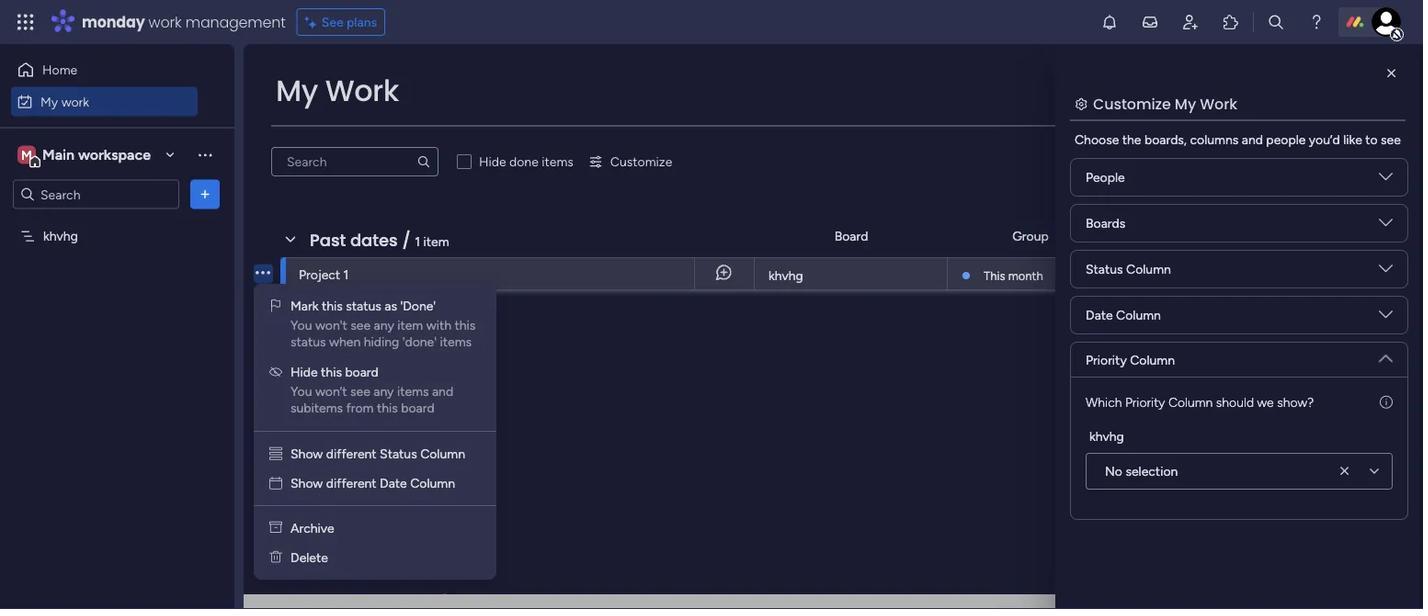 Task type: locate. For each thing, give the bounding box(es) containing it.
see plans button
[[297, 8, 386, 36]]

1 vertical spatial 0
[[408, 399, 416, 415]]

1 horizontal spatial people
[[1149, 229, 1189, 244]]

khvhg for khvhg link
[[769, 268, 804, 284]]

customize
[[1094, 93, 1172, 114], [611, 154, 673, 170]]

0 horizontal spatial date
[[380, 476, 407, 492]]

2 horizontal spatial khvhg
[[1090, 429, 1125, 444]]

group
[[1013, 229, 1049, 244]]

different up show different date column in the bottom left of the page
[[326, 447, 377, 462]]

1 horizontal spatial work
[[1201, 93, 1238, 114]]

1 vertical spatial you
[[291, 384, 312, 400]]

1 vertical spatial see
[[351, 318, 371, 333]]

no selection
[[1106, 464, 1179, 480]]

1
[[415, 234, 420, 249], [344, 267, 349, 282]]

column
[[1127, 262, 1172, 277], [1117, 308, 1162, 323], [1131, 352, 1176, 368], [1169, 395, 1214, 410], [420, 447, 465, 462], [410, 476, 455, 492]]

this right with
[[455, 318, 476, 333]]

1 horizontal spatial 1
[[415, 234, 420, 249]]

2 dapulse dropdown down arrow image from the top
[[1380, 216, 1394, 237]]

this
[[322, 298, 343, 314], [455, 318, 476, 333], [321, 365, 342, 380], [377, 401, 398, 416]]

0 horizontal spatial people
[[1086, 170, 1126, 185]]

option
[[0, 220, 235, 224]]

items
[[542, 154, 574, 170], [391, 333, 422, 349], [440, 334, 472, 350], [397, 384, 429, 400], [419, 399, 451, 415], [423, 465, 454, 481]]

1 right 'project'
[[344, 267, 349, 282]]

None search field
[[271, 147, 439, 177]]

next
[[310, 460, 347, 484]]

khvhg list box
[[0, 217, 235, 500]]

1 vertical spatial 1
[[344, 267, 349, 282]]

2 horizontal spatial my
[[1175, 93, 1197, 114]]

you
[[291, 318, 312, 333], [291, 384, 312, 400]]

0 for next week /
[[411, 465, 420, 481]]

this
[[984, 269, 1006, 283], [310, 394, 343, 418]]

priority column
[[1086, 352, 1176, 368]]

as
[[385, 298, 397, 314]]

work
[[325, 70, 399, 111], [1201, 93, 1238, 114]]

people down the choose on the top of page
[[1086, 170, 1126, 185]]

1 vertical spatial khvhg
[[769, 268, 804, 284]]

0 right from on the bottom left
[[408, 399, 416, 415]]

1 vertical spatial status
[[380, 447, 417, 462]]

date
[[1275, 229, 1302, 244], [1086, 308, 1114, 323], [380, 476, 407, 492]]

1 vertical spatial board
[[401, 401, 435, 416]]

0 inside this week / 0 items
[[408, 399, 416, 415]]

3 dapulse dropdown down arrow image from the top
[[1380, 262, 1394, 283]]

see plans
[[322, 14, 377, 30]]

any inside 'you won't see any item with this status when hiding 'done' items'
[[374, 318, 394, 333]]

0 horizontal spatial khvhg
[[43, 229, 78, 244]]

my inside button
[[40, 94, 58, 109]]

2 any from the top
[[374, 384, 394, 400]]

this right from on the bottom left
[[377, 401, 398, 416]]

1 different from the top
[[326, 447, 377, 462]]

/ for this week /
[[395, 394, 404, 418]]

monday
[[82, 11, 145, 32]]

1 right dates
[[415, 234, 420, 249]]

people
[[1086, 170, 1126, 185], [1149, 229, 1189, 244]]

2 show from the top
[[291, 476, 323, 492]]

project 1
[[299, 267, 349, 282]]

/ right from on the bottom left
[[395, 394, 404, 418]]

search everything image
[[1268, 13, 1286, 31]]

items inside this week / 0 items
[[419, 399, 451, 415]]

column down show different status column
[[410, 476, 455, 492]]

this month
[[984, 269, 1044, 283]]

show right v2 calendar view small outline image
[[291, 476, 323, 492]]

see inside you won't see any items and subitems from this board
[[350, 384, 371, 400]]

priority up which
[[1086, 352, 1127, 368]]

work down home
[[61, 94, 89, 109]]

0 vertical spatial 0
[[379, 333, 387, 349]]

board right from on the bottom left
[[401, 401, 435, 416]]

Filter dashboard by text search field
[[271, 147, 439, 177]]

2 different from the top
[[326, 476, 377, 492]]

select product image
[[17, 13, 35, 31]]

work down 'plans'
[[325, 70, 399, 111]]

item for /
[[424, 234, 449, 249]]

0 vertical spatial see
[[1382, 132, 1402, 148]]

this up won't
[[321, 365, 342, 380]]

you down mark at the left of the page
[[291, 318, 312, 333]]

0 horizontal spatial hide
[[291, 365, 318, 380]]

dapulse archived image
[[270, 521, 282, 537]]

mark this status as 'done'
[[291, 298, 436, 314]]

week
[[348, 394, 391, 418], [351, 460, 394, 484]]

2 vertical spatial see
[[350, 384, 371, 400]]

0 vertical spatial status
[[1086, 262, 1124, 277]]

my work
[[276, 70, 399, 111]]

status down won't
[[291, 334, 326, 350]]

item inside past dates / 1 item
[[424, 234, 449, 249]]

1 vertical spatial priority
[[1126, 395, 1166, 410]]

1 vertical spatial week
[[351, 460, 394, 484]]

2 vertical spatial khvhg
[[1090, 429, 1125, 444]]

main content
[[244, 44, 1424, 610]]

workspace
[[78, 146, 151, 164]]

dapulse dropdown down arrow image
[[1380, 170, 1394, 191], [1380, 216, 1394, 237], [1380, 262, 1394, 283], [1380, 345, 1394, 366]]

0 vertical spatial hide
[[479, 154, 506, 170]]

this up won't
[[322, 298, 343, 314]]

1 vertical spatial status
[[291, 334, 326, 350]]

you inside you won't see any items and subitems from this board
[[291, 384, 312, 400]]

khvhg
[[43, 229, 78, 244], [769, 268, 804, 284], [1090, 429, 1125, 444]]

see inside 'you won't see any item with this status when hiding 'done' items'
[[351, 318, 371, 333]]

hide this board
[[291, 365, 379, 380]]

1 vertical spatial date
[[1086, 308, 1114, 323]]

date column
[[1086, 308, 1162, 323]]

you for you won't see any items and subitems from this board
[[291, 384, 312, 400]]

home button
[[11, 55, 198, 85]]

week right next
[[351, 460, 394, 484]]

1 horizontal spatial hide
[[479, 154, 506, 170]]

see
[[1382, 132, 1402, 148], [351, 318, 371, 333], [350, 384, 371, 400]]

you won't see any items and subitems from this board
[[291, 384, 457, 416]]

items inside next week / 0 items
[[423, 465, 454, 481]]

item inside 'you won't see any item with this status when hiding 'done' items'
[[398, 318, 423, 333]]

4 dapulse dropdown down arrow image from the top
[[1380, 345, 1394, 366]]

my for my work
[[276, 70, 318, 111]]

0 horizontal spatial and
[[432, 384, 454, 400]]

status left as
[[346, 298, 382, 314]]

v2 status outline image
[[270, 447, 282, 462]]

week right won't
[[348, 394, 391, 418]]

different for date
[[326, 476, 377, 492]]

dapulse dropdown down arrow image for priority column
[[1380, 345, 1394, 366]]

status
[[346, 298, 382, 314], [291, 334, 326, 350]]

0 vertical spatial date
[[1275, 229, 1302, 244]]

hide
[[479, 154, 506, 170], [291, 365, 318, 380]]

today / 0 items
[[310, 328, 422, 351]]

any inside you won't see any items and subitems from this board
[[374, 384, 394, 400]]

khvhg inside khvhg list box
[[43, 229, 78, 244]]

1 horizontal spatial my
[[276, 70, 318, 111]]

work up columns
[[1201, 93, 1238, 114]]

see
[[322, 14, 344, 30]]

item right dates
[[424, 234, 449, 249]]

any
[[374, 318, 394, 333], [374, 384, 394, 400]]

0 vertical spatial status
[[346, 298, 382, 314]]

people
[[1267, 132, 1307, 148]]

selection
[[1126, 464, 1179, 480]]

1 vertical spatial different
[[326, 476, 377, 492]]

/ right the when
[[366, 328, 375, 351]]

0 vertical spatial board
[[345, 365, 379, 380]]

1 vertical spatial this
[[310, 394, 343, 418]]

column up show different date column in the bottom left of the page
[[420, 447, 465, 462]]

1 vertical spatial customize
[[611, 154, 673, 170]]

1 horizontal spatial date
[[1086, 308, 1114, 323]]

you inside 'you won't see any item with this status when hiding 'done' items'
[[291, 318, 312, 333]]

/ down this week / 0 items
[[398, 460, 407, 484]]

khvhg inside khvhg link
[[769, 268, 804, 284]]

customize for customize
[[611, 154, 673, 170]]

different down show different status column
[[326, 476, 377, 492]]

this for month
[[984, 269, 1006, 283]]

work
[[149, 11, 182, 32], [61, 94, 89, 109]]

hide left done
[[479, 154, 506, 170]]

my down see plans button
[[276, 70, 318, 111]]

1 vertical spatial show
[[291, 476, 323, 492]]

column down date column
[[1131, 352, 1176, 368]]

board
[[345, 365, 379, 380], [401, 401, 435, 416]]

you up the subitems on the left bottom of the page
[[291, 384, 312, 400]]

notifications image
[[1101, 13, 1119, 31]]

0 horizontal spatial board
[[345, 365, 379, 380]]

item for see
[[398, 318, 423, 333]]

/ for past dates /
[[402, 229, 411, 252]]

1 vertical spatial any
[[374, 384, 394, 400]]

my work
[[40, 94, 89, 109]]

1 horizontal spatial this
[[984, 269, 1006, 283]]

board
[[835, 229, 869, 244]]

won't
[[316, 318, 348, 333]]

and
[[1242, 132, 1264, 148], [432, 384, 454, 400]]

/
[[402, 229, 411, 252], [366, 328, 375, 351], [395, 394, 404, 418], [398, 460, 407, 484], [356, 527, 364, 550]]

0 vertical spatial work
[[149, 11, 182, 32]]

1 horizontal spatial khvhg
[[769, 268, 804, 284]]

1 show from the top
[[291, 447, 323, 462]]

my up boards,
[[1175, 93, 1197, 114]]

0 horizontal spatial this
[[310, 394, 343, 418]]

1 vertical spatial and
[[432, 384, 454, 400]]

1 vertical spatial item
[[398, 318, 423, 333]]

priority
[[1086, 352, 1127, 368], [1126, 395, 1166, 410]]

see up from on the bottom left
[[350, 384, 371, 400]]

people up status column
[[1149, 229, 1189, 244]]

status down the boards
[[1086, 262, 1124, 277]]

my
[[276, 70, 318, 111], [1175, 93, 1197, 114], [40, 94, 58, 109]]

done
[[510, 154, 539, 170]]

priority right which
[[1126, 395, 1166, 410]]

any up hiding
[[374, 318, 394, 333]]

show
[[291, 447, 323, 462], [291, 476, 323, 492]]

past dates / 1 item
[[310, 229, 449, 252]]

workspace options image
[[196, 146, 214, 164]]

board up you won't see any items and subitems from this board at the bottom left
[[345, 365, 379, 380]]

any for status
[[374, 318, 394, 333]]

next week / 0 items
[[310, 460, 454, 484]]

workspace image
[[17, 145, 36, 165]]

work inside button
[[61, 94, 89, 109]]

0 vertical spatial different
[[326, 447, 377, 462]]

show right v2 status outline icon
[[291, 447, 323, 462]]

1 any from the top
[[374, 318, 394, 333]]

0 vertical spatial khvhg
[[43, 229, 78, 244]]

0 horizontal spatial customize
[[611, 154, 673, 170]]

my down home
[[40, 94, 58, 109]]

any up from on the bottom left
[[374, 384, 394, 400]]

0 vertical spatial any
[[374, 318, 394, 333]]

customize inside button
[[611, 154, 673, 170]]

1 horizontal spatial and
[[1242, 132, 1264, 148]]

khvhg link
[[766, 258, 936, 292]]

2 you from the top
[[291, 384, 312, 400]]

/ right dates
[[402, 229, 411, 252]]

0 vertical spatial item
[[424, 234, 449, 249]]

1 horizontal spatial customize
[[1094, 93, 1172, 114]]

you won't see any item with this status when hiding 'done' items
[[291, 318, 479, 350]]

customize button
[[581, 147, 680, 177]]

m
[[21, 147, 32, 163]]

0 horizontal spatial status
[[291, 334, 326, 350]]

main content containing past dates /
[[244, 44, 1424, 610]]

0 vertical spatial customize
[[1094, 93, 1172, 114]]

status inside 'you won't see any item with this status when hiding 'done' items'
[[291, 334, 326, 350]]

0 inside next week / 0 items
[[411, 465, 420, 481]]

1 vertical spatial work
[[61, 94, 89, 109]]

1 horizontal spatial board
[[401, 401, 435, 416]]

0 horizontal spatial my
[[40, 94, 58, 109]]

0 for this week /
[[408, 399, 416, 415]]

none search field inside main content
[[271, 147, 439, 177]]

2 horizontal spatial date
[[1275, 229, 1302, 244]]

0 horizontal spatial work
[[61, 94, 89, 109]]

0 vertical spatial 1
[[415, 234, 420, 249]]

help image
[[1308, 13, 1326, 31]]

hide right hidden eye outline image
[[291, 365, 318, 380]]

item
[[424, 234, 449, 249], [398, 318, 423, 333]]

the
[[1123, 132, 1142, 148]]

this left month
[[984, 269, 1006, 283]]

dates
[[350, 229, 398, 252]]

hiding
[[364, 334, 399, 350]]

different
[[326, 447, 377, 462], [326, 476, 377, 492]]

0 vertical spatial week
[[348, 394, 391, 418]]

and left people
[[1242, 132, 1264, 148]]

item up 'done'
[[398, 318, 423, 333]]

status
[[1086, 262, 1124, 277], [380, 447, 417, 462]]

see right to
[[1382, 132, 1402, 148]]

gary orlando image
[[1372, 7, 1402, 37]]

0
[[379, 333, 387, 349], [408, 399, 416, 415], [411, 465, 420, 481]]

status up show different date column in the bottom left of the page
[[380, 447, 417, 462]]

and down 'done'
[[432, 384, 454, 400]]

0 vertical spatial this
[[984, 269, 1006, 283]]

0 down as
[[379, 333, 387, 349]]

0 horizontal spatial 1
[[344, 267, 349, 282]]

hide for hide done items
[[479, 154, 506, 170]]

see down mark this status as 'done'
[[351, 318, 371, 333]]

2 vertical spatial 0
[[411, 465, 420, 481]]

1 vertical spatial hide
[[291, 365, 318, 380]]

0 down show different status column
[[411, 465, 420, 481]]

'done'
[[400, 298, 436, 314]]

project
[[299, 267, 340, 282]]

column left should
[[1169, 395, 1214, 410]]

1 horizontal spatial work
[[149, 11, 182, 32]]

0 vertical spatial you
[[291, 318, 312, 333]]

dapulse dropdown down arrow image for people
[[1380, 170, 1394, 191]]

khvhg heading
[[1090, 427, 1125, 446]]

1 you from the top
[[291, 318, 312, 333]]

work right monday
[[149, 11, 182, 32]]

this left from on the bottom left
[[310, 394, 343, 418]]

which priority column should we show?
[[1086, 395, 1315, 410]]

when
[[329, 334, 361, 350]]

0 vertical spatial show
[[291, 447, 323, 462]]

1 dapulse dropdown down arrow image from the top
[[1380, 170, 1394, 191]]

1 vertical spatial people
[[1149, 229, 1189, 244]]

khvhg group
[[1086, 427, 1394, 490]]

khvhg inside khvhg group
[[1090, 429, 1125, 444]]



Task type: vqa. For each thing, say whether or not it's contained in the screenshot.
Duplicate
no



Task type: describe. For each thing, give the bounding box(es) containing it.
see for you won't see any items and subitems from this board
[[350, 384, 371, 400]]

0 vertical spatial people
[[1086, 170, 1126, 185]]

customize for customize my work
[[1094, 93, 1172, 114]]

main
[[42, 146, 75, 164]]

this for week
[[310, 394, 343, 418]]

working
[[1379, 267, 1424, 283]]

date for date
[[1275, 229, 1302, 244]]

2 vertical spatial date
[[380, 476, 407, 492]]

khvhg for khvhg group
[[1090, 429, 1125, 444]]

today
[[310, 328, 362, 351]]

this week / 0 items
[[310, 394, 451, 418]]

dapulse dropdown down arrow image for status column
[[1380, 262, 1394, 283]]

work for my
[[61, 94, 89, 109]]

home
[[42, 62, 77, 78]]

board inside you won't see any items and subitems from this board
[[401, 401, 435, 416]]

plans
[[347, 14, 377, 30]]

column up priority column at the right bottom
[[1117, 308, 1162, 323]]

items inside today / 0 items
[[391, 333, 422, 349]]

work inside main content
[[1201, 93, 1238, 114]]

any for board
[[374, 384, 394, 400]]

week for next
[[351, 460, 394, 484]]

to
[[1366, 132, 1378, 148]]

management
[[186, 11, 286, 32]]

show for show different status column
[[291, 447, 323, 462]]

like
[[1344, 132, 1363, 148]]

0 horizontal spatial work
[[325, 70, 399, 111]]

0 vertical spatial and
[[1242, 132, 1264, 148]]

columns
[[1191, 132, 1239, 148]]

hide done items
[[479, 154, 574, 170]]

column up date column
[[1127, 262, 1172, 277]]

choose the boards, columns and people you'd like to see
[[1075, 132, 1402, 148]]

1 horizontal spatial status
[[346, 298, 382, 314]]

choose
[[1075, 132, 1120, 148]]

later /
[[310, 527, 368, 550]]

main workspace
[[42, 146, 151, 164]]

items inside you won't see any items and subitems from this board
[[397, 384, 429, 400]]

/ for next week /
[[398, 460, 407, 484]]

invite members image
[[1182, 13, 1200, 31]]

emoji picker flags image
[[271, 298, 280, 314]]

'done'
[[403, 334, 437, 350]]

Search in workspace field
[[39, 184, 154, 205]]

boards
[[1086, 216, 1126, 231]]

statu
[[1399, 229, 1424, 244]]

show different date column
[[291, 476, 455, 492]]

which
[[1086, 395, 1123, 410]]

with
[[427, 318, 452, 333]]

dapulse dropdown down arrow image for boards
[[1380, 216, 1394, 237]]

0 vertical spatial priority
[[1086, 352, 1127, 368]]

1 inside past dates / 1 item
[[415, 234, 420, 249]]

customize my work
[[1094, 93, 1238, 114]]

archive
[[291, 521, 334, 537]]

subitems
[[291, 401, 343, 416]]

hide for hide this board
[[291, 365, 318, 380]]

week for this
[[348, 394, 391, 418]]

different for status
[[326, 447, 377, 462]]

show for show different date column
[[291, 476, 323, 492]]

we
[[1258, 395, 1275, 410]]

past
[[310, 229, 346, 252]]

should
[[1217, 395, 1255, 410]]

show different status column
[[291, 447, 465, 462]]

boards,
[[1145, 132, 1188, 148]]

v2 calendar view small outline image
[[270, 476, 282, 492]]

1 horizontal spatial status
[[1086, 262, 1124, 277]]

search image
[[417, 155, 431, 169]]

v2 info image
[[1381, 393, 1394, 412]]

hidden eye outline image
[[270, 365, 282, 380]]

0 horizontal spatial status
[[380, 447, 417, 462]]

show?
[[1278, 395, 1315, 410]]

apps image
[[1222, 13, 1241, 31]]

date for date column
[[1086, 308, 1114, 323]]

inbox image
[[1142, 13, 1160, 31]]

v2 delete line image
[[270, 551, 282, 566]]

you for you won't see any item with this status when hiding 'done' items
[[291, 318, 312, 333]]

0 inside today / 0 items
[[379, 333, 387, 349]]

see for you won't see any item with this status when hiding 'done' items
[[351, 318, 371, 333]]

dapulse dropdown down arrow image
[[1380, 308, 1394, 329]]

my for my work
[[40, 94, 58, 109]]

items inside 'you won't see any item with this status when hiding 'done' items'
[[440, 334, 472, 350]]

my inside main content
[[1175, 93, 1197, 114]]

from
[[346, 401, 374, 416]]

status column
[[1086, 262, 1172, 277]]

delete
[[291, 551, 328, 566]]

monday work management
[[82, 11, 286, 32]]

mark
[[291, 298, 319, 314]]

options image
[[196, 185, 214, 204]]

/ right later
[[356, 527, 364, 550]]

work for monday
[[149, 11, 182, 32]]

this inside you won't see any items and subitems from this board
[[377, 401, 398, 416]]

won't
[[316, 384, 347, 400]]

my work button
[[11, 87, 198, 116]]

this inside 'you won't see any item with this status when hiding 'done' items'
[[455, 318, 476, 333]]

later
[[310, 527, 351, 550]]

you'd
[[1310, 132, 1341, 148]]

no
[[1106, 464, 1123, 480]]

and inside you won't see any items and subitems from this board
[[432, 384, 454, 400]]

workspace selection element
[[17, 144, 154, 168]]

month
[[1009, 269, 1044, 283]]



